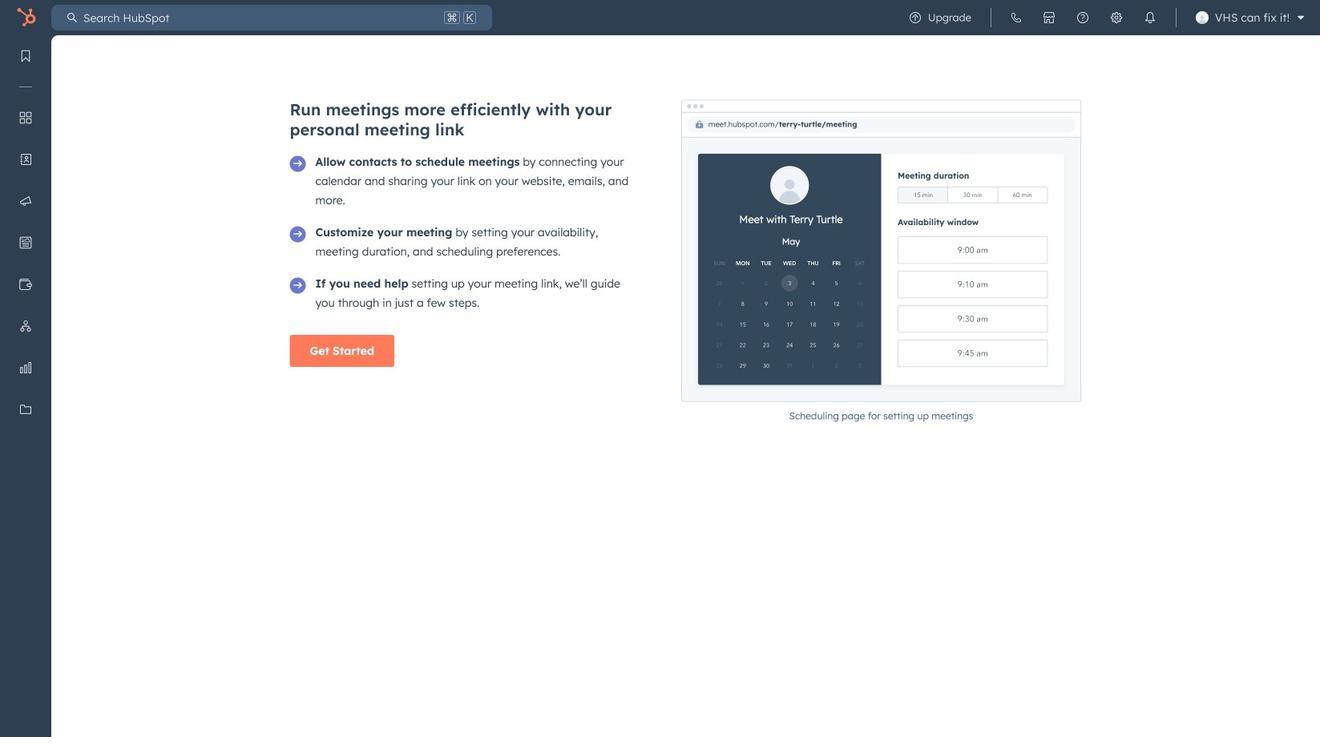 Task type: locate. For each thing, give the bounding box(es) containing it.
1 horizontal spatial menu
[[898, 0, 1310, 35]]

bookmarks primary navigation item image
[[19, 50, 32, 63]]

menu
[[898, 0, 1310, 35], [0, 35, 51, 697]]

notifications image
[[1144, 11, 1156, 24]]

settings image
[[1110, 11, 1123, 24]]

Search HubSpot search field
[[77, 5, 441, 30]]

marketplaces image
[[1043, 11, 1055, 24]]



Task type: vqa. For each thing, say whether or not it's contained in the screenshot.
Link opens in a new window icon
no



Task type: describe. For each thing, give the bounding box(es) containing it.
help image
[[1076, 11, 1089, 24]]

0 horizontal spatial menu
[[0, 35, 51, 697]]

terry turtle image
[[1196, 11, 1209, 24]]



